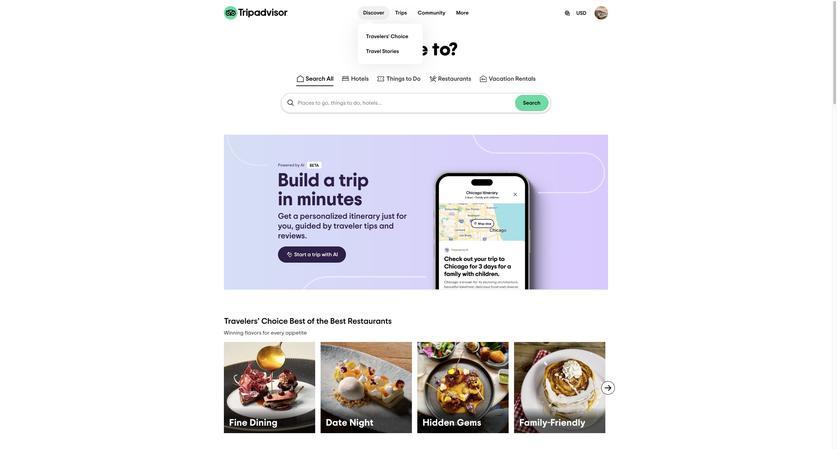 Task type: describe. For each thing, give the bounding box(es) containing it.
2 best from the left
[[330, 318, 346, 326]]

start a trip with ai
[[294, 252, 338, 258]]

you,
[[278, 223, 293, 231]]

things to do
[[387, 76, 421, 82]]

hotels button
[[340, 73, 370, 86]]

discover button
[[358, 6, 390, 20]]

dining
[[250, 419, 278, 429]]

search image
[[287, 99, 295, 107]]

in
[[278, 190, 293, 209]]

vacation
[[489, 76, 514, 82]]

traveler
[[334, 223, 362, 231]]

start a trip with ai button
[[278, 247, 346, 263]]

reviews.
[[278, 232, 307, 241]]

previous image
[[220, 385, 228, 393]]

hidden gems
[[423, 419, 482, 429]]

search all button
[[295, 73, 335, 86]]

by inside build a trip in minutes get a personalized itinerary just for you, guided by traveler tips and reviews.
[[323, 223, 332, 231]]

next image
[[604, 385, 612, 393]]

beta
[[310, 164, 319, 168]]

vacation rentals link
[[479, 75, 536, 83]]

hotels link
[[342, 75, 369, 83]]

the
[[316, 318, 329, 326]]

travelers' choice link
[[363, 29, 417, 44]]

discover
[[363, 10, 384, 16]]

rentals
[[515, 76, 536, 82]]

where
[[374, 41, 429, 59]]

family-
[[520, 419, 551, 429]]

all
[[327, 76, 334, 82]]

flavors
[[245, 331, 262, 336]]

1 best from the left
[[290, 318, 305, 326]]

restaurants link
[[429, 75, 471, 83]]

travel stories
[[366, 49, 399, 54]]

things to do button
[[376, 73, 422, 86]]

restaurants button
[[427, 73, 473, 86]]

vacation rentals
[[489, 76, 536, 82]]

fine dining
[[229, 419, 278, 429]]

do
[[413, 76, 421, 82]]

where to?
[[374, 41, 458, 59]]

date night link
[[321, 343, 412, 434]]

search for search
[[523, 100, 541, 106]]

family-friendly link
[[514, 343, 606, 434]]

0 horizontal spatial by
[[295, 163, 300, 167]]

choice for travelers'
[[391, 34, 409, 39]]

stories
[[382, 49, 399, 54]]

trips
[[395, 10, 407, 16]]

trip for minutes
[[339, 172, 369, 190]]

search button
[[515, 95, 549, 111]]

things
[[387, 76, 405, 82]]

guided
[[295, 223, 321, 231]]

get
[[278, 213, 292, 221]]

build
[[278, 172, 320, 190]]

tips
[[364, 223, 378, 231]]

powered by ai
[[278, 163, 304, 167]]

tripadvisor image
[[224, 6, 288, 20]]

profile picture image
[[595, 6, 608, 20]]



Task type: locate. For each thing, give the bounding box(es) containing it.
personalized
[[300, 213, 348, 221]]

best right the
[[330, 318, 346, 326]]

tab list containing search all
[[0, 72, 832, 88]]

menu containing travelers' choice
[[358, 24, 423, 64]]

0 vertical spatial a
[[324, 172, 335, 190]]

1 horizontal spatial choice
[[391, 34, 409, 39]]

usd button
[[559, 6, 592, 20]]

0 vertical spatial ai
[[301, 163, 304, 167]]

search search field down to
[[298, 100, 515, 106]]

1 horizontal spatial by
[[323, 223, 332, 231]]

1 horizontal spatial trip
[[339, 172, 369, 190]]

search search field containing search
[[281, 94, 551, 113]]

a for start
[[308, 252, 311, 258]]

more
[[456, 10, 469, 16]]

trip for ai
[[312, 252, 321, 258]]

hotels
[[351, 76, 369, 82]]

1 horizontal spatial for
[[397, 213, 407, 221]]

every
[[271, 331, 284, 336]]

start
[[294, 252, 306, 258]]

for right just
[[397, 213, 407, 221]]

fine
[[229, 419, 248, 429]]

1 vertical spatial ai
[[333, 252, 338, 258]]

choice for travelers'
[[261, 318, 288, 326]]

0 horizontal spatial choice
[[261, 318, 288, 326]]

night
[[350, 419, 374, 429]]

trip inside build a trip in minutes get a personalized itinerary just for you, guided by traveler tips and reviews.
[[339, 172, 369, 190]]

1 vertical spatial restaurants
[[348, 318, 392, 326]]

a
[[324, 172, 335, 190], [293, 213, 298, 221], [308, 252, 311, 258]]

by right powered at the left
[[295, 163, 300, 167]]

search all
[[306, 76, 334, 82]]

to?
[[432, 41, 458, 59]]

travel
[[366, 49, 381, 54]]

1 vertical spatial trip
[[312, 252, 321, 258]]

menu
[[358, 24, 423, 64]]

best up appetite
[[290, 318, 305, 326]]

by
[[295, 163, 300, 167], [323, 223, 332, 231]]

1 vertical spatial by
[[323, 223, 332, 231]]

search inside search all button
[[306, 76, 325, 82]]

date
[[326, 419, 348, 429]]

tab list
[[0, 72, 832, 88]]

0 vertical spatial search
[[306, 76, 325, 82]]

0 horizontal spatial ai
[[301, 163, 304, 167]]

family-friendly
[[520, 419, 586, 429]]

community button
[[413, 6, 451, 20]]

0 horizontal spatial for
[[263, 331, 270, 336]]

appetite
[[286, 331, 307, 336]]

for left every
[[263, 331, 270, 336]]

search search field down do
[[281, 94, 551, 113]]

winning flavors for every appetite
[[224, 331, 307, 336]]

travelers' choice
[[366, 34, 409, 39]]

ai right 'with'
[[333, 252, 338, 258]]

with
[[322, 252, 332, 258]]

1 horizontal spatial search
[[523, 100, 541, 106]]

best
[[290, 318, 305, 326], [330, 318, 346, 326]]

search inside search button
[[523, 100, 541, 106]]

trip inside button
[[312, 252, 321, 258]]

0 vertical spatial choice
[[391, 34, 409, 39]]

1 vertical spatial a
[[293, 213, 298, 221]]

1 vertical spatial search
[[523, 100, 541, 106]]

just
[[382, 213, 395, 221]]

search
[[306, 76, 325, 82], [523, 100, 541, 106]]

2 vertical spatial a
[[308, 252, 311, 258]]

search down the rentals
[[523, 100, 541, 106]]

gems
[[457, 419, 482, 429]]

a right 'start'
[[308, 252, 311, 258]]

to
[[406, 76, 412, 82]]

for inside build a trip in minutes get a personalized itinerary just for you, guided by traveler tips and reviews.
[[397, 213, 407, 221]]

1 vertical spatial for
[[263, 331, 270, 336]]

build a trip in minutes get a personalized itinerary just for you, guided by traveler tips and reviews.
[[278, 172, 407, 241]]

of
[[307, 318, 315, 326]]

0 vertical spatial restaurants
[[438, 76, 471, 82]]

search for search all
[[306, 76, 325, 82]]

a inside button
[[308, 252, 311, 258]]

0 horizontal spatial a
[[293, 213, 298, 221]]

restaurants inside button
[[438, 76, 471, 82]]

0 vertical spatial by
[[295, 163, 300, 167]]

0 vertical spatial for
[[397, 213, 407, 221]]

2 horizontal spatial a
[[324, 172, 335, 190]]

1 horizontal spatial restaurants
[[438, 76, 471, 82]]

hidden
[[423, 419, 455, 429]]

0 horizontal spatial best
[[290, 318, 305, 326]]

fine dining link
[[224, 343, 315, 434]]

powered
[[278, 163, 294, 167]]

1 horizontal spatial a
[[308, 252, 311, 258]]

1 horizontal spatial best
[[330, 318, 346, 326]]

by down personalized
[[323, 223, 332, 231]]

winning
[[224, 331, 244, 336]]

Search search field
[[281, 94, 551, 113], [298, 100, 515, 106]]

things to do link
[[377, 75, 421, 83]]

minutes
[[297, 190, 362, 209]]

travelers'
[[224, 318, 260, 326]]

itinerary
[[349, 213, 380, 221]]

search left all
[[306, 76, 325, 82]]

ai left beta
[[301, 163, 304, 167]]

1 vertical spatial choice
[[261, 318, 288, 326]]

community
[[418, 10, 446, 16]]

date night
[[326, 419, 374, 429]]

restaurants
[[438, 76, 471, 82], [348, 318, 392, 326]]

trip
[[339, 172, 369, 190], [312, 252, 321, 258]]

1 horizontal spatial ai
[[333, 252, 338, 258]]

and
[[379, 223, 394, 231]]

a right get
[[293, 213, 298, 221]]

travelers' choice best of the best restaurants
[[224, 318, 392, 326]]

travel stories link
[[363, 44, 417, 59]]

0 horizontal spatial trip
[[312, 252, 321, 258]]

travelers'
[[366, 34, 390, 39]]

choice up 'where' on the top of the page
[[391, 34, 409, 39]]

more button
[[451, 6, 474, 20]]

0 vertical spatial trip
[[339, 172, 369, 190]]

a for build
[[324, 172, 335, 190]]

trips button
[[390, 6, 413, 20]]

for
[[397, 213, 407, 221], [263, 331, 270, 336]]

choice up every
[[261, 318, 288, 326]]

ai inside button
[[333, 252, 338, 258]]

usd
[[577, 10, 587, 16]]

ai
[[301, 163, 304, 167], [333, 252, 338, 258]]

a right build
[[324, 172, 335, 190]]

0 horizontal spatial restaurants
[[348, 318, 392, 326]]

friendly
[[551, 419, 586, 429]]

choice
[[391, 34, 409, 39], [261, 318, 288, 326]]

vacation rentals button
[[478, 73, 537, 86]]

hidden gems link
[[417, 343, 509, 434]]

0 horizontal spatial search
[[306, 76, 325, 82]]



Task type: vqa. For each thing, say whether or not it's contained in the screenshot.
RESTAURANTS within the button
yes



